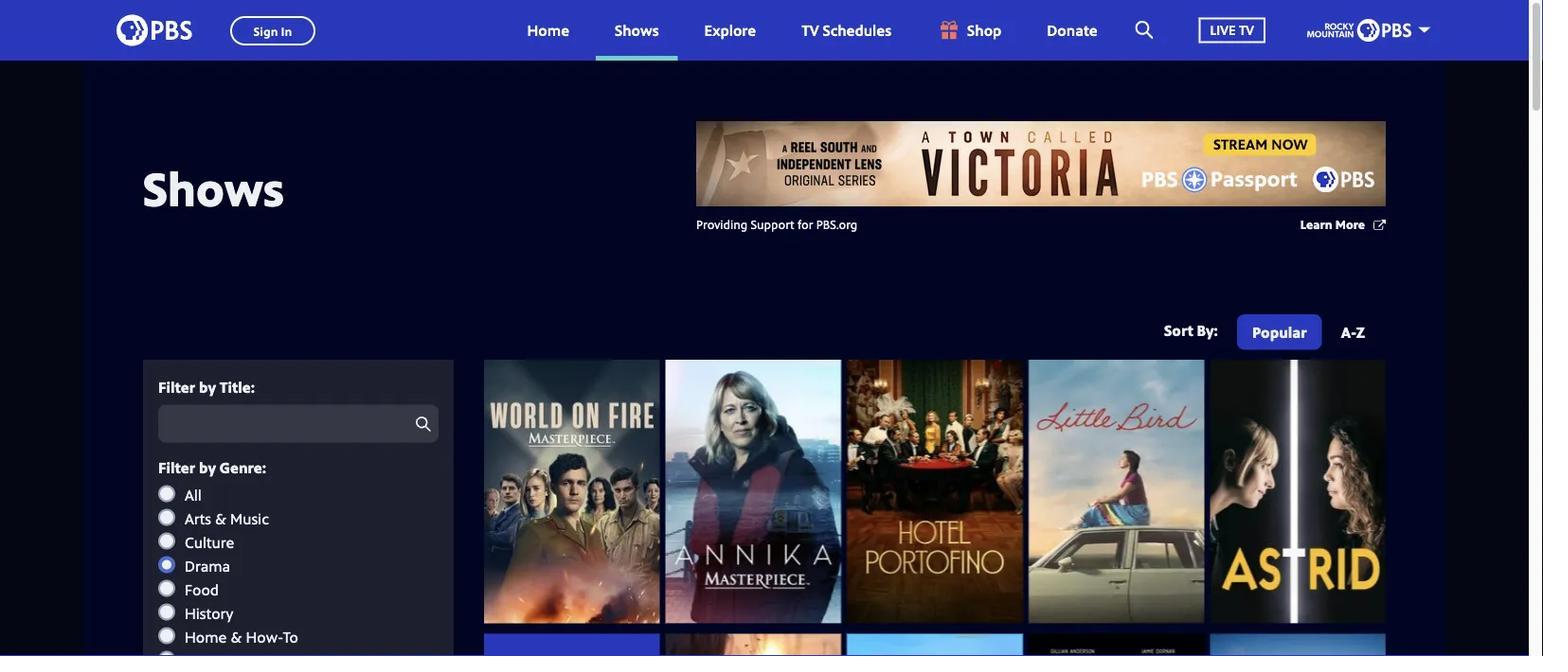 Task type: describe. For each thing, give the bounding box(es) containing it.
the fall image
[[1029, 634, 1204, 656]]

1 horizontal spatial tv
[[1239, 21, 1254, 39]]

explore link
[[685, 0, 775, 61]]

donate
[[1047, 20, 1098, 40]]

learn
[[1300, 216, 1333, 233]]

for
[[797, 216, 813, 233]]

arts
[[185, 508, 211, 529]]

all
[[185, 485, 202, 505]]

food
[[185, 579, 219, 600]]

home link
[[508, 0, 588, 61]]

tv schedules
[[802, 20, 891, 40]]

world on fire image
[[484, 360, 660, 624]]

advertisement region
[[696, 121, 1386, 207]]

home inside all arts & music culture drama food history home & how-to
[[185, 627, 227, 647]]

providing
[[696, 216, 748, 233]]

z
[[1356, 322, 1365, 342]]

hotel portofino image
[[847, 360, 1023, 624]]

1 horizontal spatial shows
[[615, 20, 659, 40]]

pbs.org
[[816, 216, 858, 233]]

support
[[751, 216, 794, 233]]

search image
[[1135, 21, 1153, 39]]

live tv link
[[1180, 0, 1285, 61]]

doc martin image
[[847, 634, 1023, 656]]

filter for filter by genre:
[[158, 457, 195, 478]]

rmpbs image
[[1307, 19, 1411, 42]]

more
[[1335, 216, 1365, 233]]

live
[[1210, 21, 1236, 39]]

explore
[[704, 20, 756, 40]]

a-z
[[1341, 322, 1365, 342]]

tv schedules link
[[783, 0, 910, 61]]

by for title:
[[199, 377, 216, 397]]

how-
[[246, 627, 283, 647]]

schedules
[[823, 20, 891, 40]]

pbs image
[[117, 9, 192, 52]]



Task type: vqa. For each thing, say whether or not it's contained in the screenshot.
Support
yes



Task type: locate. For each thing, give the bounding box(es) containing it.
a-
[[1341, 322, 1356, 342]]

2 filter from the top
[[158, 457, 195, 478]]

& left "how-"
[[231, 627, 242, 647]]

1 vertical spatial home
[[185, 627, 227, 647]]

to
[[283, 627, 298, 647]]

1 by from the top
[[199, 377, 216, 397]]

little bird image
[[1029, 360, 1204, 624]]

Filter by Title: text field
[[158, 405, 439, 443]]

filter up 'all'
[[158, 457, 195, 478]]

sort
[[1164, 320, 1193, 341]]

genre:
[[220, 457, 266, 478]]

home
[[527, 20, 569, 40], [185, 627, 227, 647]]

& right arts
[[215, 508, 226, 529]]

culture
[[185, 532, 234, 552]]

0 vertical spatial shows
[[615, 20, 659, 40]]

0 vertical spatial &
[[215, 508, 226, 529]]

becoming trauma responsive image
[[666, 634, 841, 656]]

home left shows link
[[527, 20, 569, 40]]

learn more
[[1300, 216, 1365, 233]]

&
[[215, 508, 226, 529], [231, 627, 242, 647]]

by:
[[1197, 320, 1218, 341]]

tv left schedules
[[802, 20, 819, 40]]

by left title:
[[199, 377, 216, 397]]

filter left title:
[[158, 377, 195, 397]]

annika image
[[666, 360, 841, 624]]

learn more link
[[1300, 216, 1386, 234]]

astrid image
[[1210, 360, 1386, 624]]

by up 'all'
[[199, 457, 216, 478]]

music
[[230, 508, 269, 529]]

by
[[199, 377, 216, 397], [199, 457, 216, 478]]

tv right 'live'
[[1239, 21, 1254, 39]]

0 vertical spatial by
[[199, 377, 216, 397]]

sort by:
[[1164, 320, 1218, 341]]

1 filter from the top
[[158, 377, 195, 397]]

shows
[[615, 20, 659, 40], [143, 155, 284, 220]]

1 vertical spatial &
[[231, 627, 242, 647]]

live tv
[[1210, 21, 1254, 39]]

providing support for pbs.org
[[696, 216, 858, 233]]

drama
[[185, 556, 230, 576]]

shop
[[967, 20, 1002, 40]]

1 horizontal spatial home
[[527, 20, 569, 40]]

0 horizontal spatial home
[[185, 627, 227, 647]]

1 vertical spatial by
[[199, 457, 216, 478]]

filter by genre:
[[158, 457, 266, 478]]

1 vertical spatial filter
[[158, 457, 195, 478]]

filter by title:
[[158, 377, 255, 397]]

sort by: element
[[1233, 315, 1380, 355]]

history
[[185, 603, 233, 623]]

1 vertical spatial shows
[[143, 155, 284, 220]]

farewell doc martin image
[[1210, 634, 1386, 656]]

filter for filter by title:
[[158, 377, 195, 397]]

popular
[[1252, 322, 1307, 342]]

2 by from the top
[[199, 457, 216, 478]]

0 horizontal spatial tv
[[802, 20, 819, 40]]

0 horizontal spatial &
[[215, 508, 226, 529]]

home down history on the bottom of page
[[185, 627, 227, 647]]

all arts & music culture drama food history home & how-to
[[185, 485, 298, 647]]

0 vertical spatial filter
[[158, 377, 195, 397]]

donate link
[[1028, 0, 1117, 61]]

1 horizontal spatial &
[[231, 627, 242, 647]]

filter by genre: element
[[158, 485, 439, 656]]

shop link
[[918, 0, 1021, 61]]

tv
[[802, 20, 819, 40], [1239, 21, 1254, 39]]

by for genre:
[[199, 457, 216, 478]]

title:
[[220, 377, 255, 397]]

0 horizontal spatial shows
[[143, 155, 284, 220]]

home inside home "link"
[[527, 20, 569, 40]]

0 vertical spatial home
[[527, 20, 569, 40]]

shows link
[[596, 0, 678, 61]]

filter
[[158, 377, 195, 397], [158, 457, 195, 478]]



